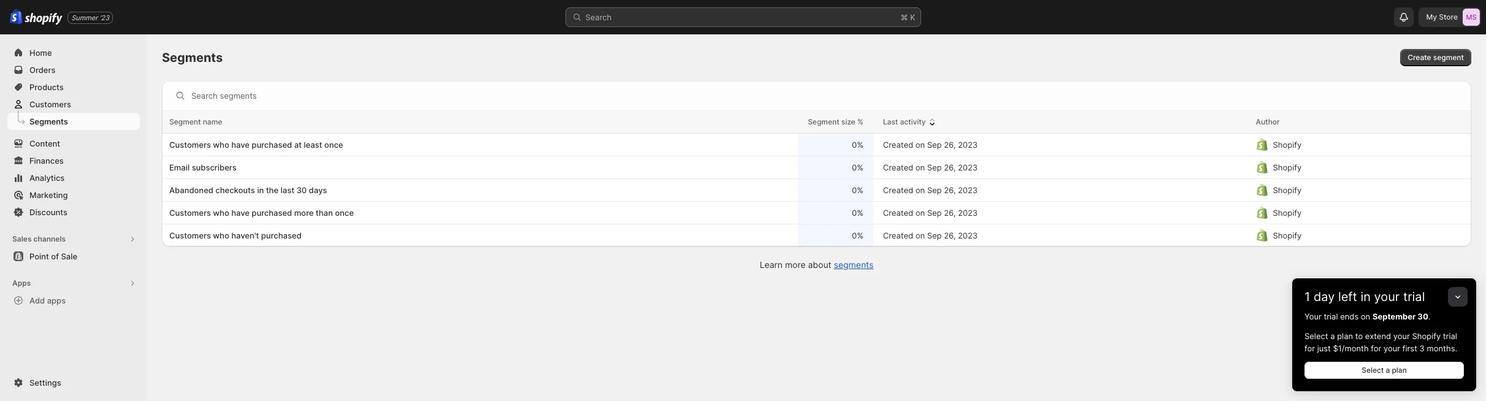 Task type: locate. For each thing, give the bounding box(es) containing it.
0 horizontal spatial select
[[1305, 331, 1329, 341]]

at
[[294, 140, 302, 150]]

0 horizontal spatial trial
[[1325, 312, 1339, 322]]

once
[[325, 140, 343, 150], [335, 208, 354, 218]]

30 for days
[[297, 185, 307, 195]]

trial right the your
[[1325, 312, 1339, 322]]

customers
[[29, 99, 71, 109], [169, 140, 211, 150], [169, 208, 211, 218], [169, 231, 211, 241]]

a
[[1331, 331, 1336, 341], [1386, 366, 1391, 375]]

more left than
[[294, 208, 314, 218]]

2 vertical spatial your
[[1384, 344, 1401, 353]]

2023
[[959, 140, 978, 150], [959, 163, 978, 172], [959, 185, 978, 195], [959, 208, 978, 218], [959, 231, 978, 241]]

than
[[316, 208, 333, 218]]

shopify for customers who have purchased more than once
[[1274, 208, 1302, 218]]

plan inside 'select a plan to extend your shopify trial for just $1/month for your first 3 months.'
[[1338, 331, 1354, 341]]

months.
[[1428, 344, 1458, 353]]

purchased down customers who have purchased more than once
[[261, 231, 302, 241]]

3 created on sep 26, 2023 from the top
[[884, 185, 978, 195]]

days
[[309, 185, 327, 195]]

sales
[[12, 234, 32, 244]]

select for select a plan to extend your shopify trial for just $1/month for your first 3 months.
[[1305, 331, 1329, 341]]

customers for customers who have purchased at least once
[[169, 140, 211, 150]]

your left first
[[1384, 344, 1401, 353]]

once for customers who have purchased at least once
[[325, 140, 343, 150]]

0 vertical spatial a
[[1331, 331, 1336, 341]]

1 horizontal spatial trial
[[1404, 290, 1426, 304]]

4 2023 from the top
[[959, 208, 978, 218]]

a inside 'select a plan to extend your shopify trial for just $1/month for your first 3 months.'
[[1331, 331, 1336, 341]]

sep
[[928, 140, 942, 150], [928, 163, 942, 172], [928, 185, 942, 195], [928, 208, 942, 218], [928, 231, 942, 241]]

your inside dropdown button
[[1375, 290, 1401, 304]]

%
[[858, 117, 864, 126]]

shopify inside 'select a plan to extend your shopify trial for just $1/month for your first 3 months.'
[[1413, 331, 1442, 341]]

have up subscribers
[[231, 140, 250, 150]]

customers who haven't purchased
[[169, 231, 302, 241]]

created on sep 26, 2023
[[884, 140, 978, 150], [884, 163, 978, 172], [884, 185, 978, 195], [884, 208, 978, 218], [884, 231, 978, 241]]

author
[[1256, 117, 1281, 126]]

just
[[1318, 344, 1332, 353]]

trial up the september on the right of page
[[1404, 290, 1426, 304]]

channels
[[33, 234, 66, 244]]

4 sep from the top
[[928, 208, 942, 218]]

who for customers who have purchased at least once
[[213, 140, 229, 150]]

2 segment from the left
[[808, 117, 840, 126]]

have up haven't
[[231, 208, 250, 218]]

customers who have purchased at least once link
[[169, 139, 795, 151]]

segment left name
[[169, 117, 201, 126]]

your up first
[[1394, 331, 1411, 341]]

⌘ k
[[901, 12, 916, 22]]

create
[[1408, 53, 1432, 62]]

1 horizontal spatial 30
[[1418, 312, 1429, 322]]

segment
[[169, 117, 201, 126], [808, 117, 840, 126]]

who up subscribers
[[213, 140, 229, 150]]

2 vertical spatial who
[[213, 231, 229, 241]]

in inside 1 day left in your trial dropdown button
[[1361, 290, 1371, 304]]

select for select a plan
[[1362, 366, 1385, 375]]

3 0% from the top
[[852, 185, 864, 195]]

Search segments text field
[[191, 86, 1467, 106]]

1 vertical spatial your
[[1394, 331, 1411, 341]]

for
[[1305, 344, 1316, 353], [1372, 344, 1382, 353]]

2 have from the top
[[231, 208, 250, 218]]

segments
[[162, 50, 223, 65], [29, 117, 68, 126]]

1 horizontal spatial for
[[1372, 344, 1382, 353]]

who for customers who haven't purchased
[[213, 231, 229, 241]]

4 created on sep 26, 2023 from the top
[[884, 208, 978, 218]]

0 vertical spatial once
[[325, 140, 343, 150]]

purchased down the
[[252, 208, 292, 218]]

4 created from the top
[[884, 208, 914, 218]]

1
[[1305, 290, 1311, 304]]

more
[[294, 208, 314, 218], [785, 260, 806, 270]]

select a plan link
[[1305, 362, 1465, 379]]

shopify for abandoned checkouts in the last 30 days
[[1274, 185, 1302, 195]]

1 created on sep 26, 2023 from the top
[[884, 140, 978, 150]]

on inside 1 day left in your trial element
[[1362, 312, 1371, 322]]

1 horizontal spatial more
[[785, 260, 806, 270]]

once right least
[[325, 140, 343, 150]]

point of sale
[[29, 252, 77, 261]]

plan for select a plan to extend your shopify trial for just $1/month for your first 3 months.
[[1338, 331, 1354, 341]]

trial inside dropdown button
[[1404, 290, 1426, 304]]

0 horizontal spatial for
[[1305, 344, 1316, 353]]

0%
[[852, 140, 864, 150], [852, 163, 864, 172], [852, 185, 864, 195], [852, 208, 864, 218], [852, 231, 864, 241]]

30 inside 1 day left in your trial element
[[1418, 312, 1429, 322]]

trial up months.
[[1444, 331, 1458, 341]]

1 vertical spatial select
[[1362, 366, 1385, 375]]

segment for segment size %
[[808, 117, 840, 126]]

your up the september on the right of page
[[1375, 290, 1401, 304]]

0% for least
[[852, 140, 864, 150]]

select down 'select a plan to extend your shopify trial for just $1/month for your first 3 months.'
[[1362, 366, 1385, 375]]

have
[[231, 140, 250, 150], [231, 208, 250, 218]]

select
[[1305, 331, 1329, 341], [1362, 366, 1385, 375]]

0 horizontal spatial more
[[294, 208, 314, 218]]

1 horizontal spatial a
[[1386, 366, 1391, 375]]

size
[[842, 117, 856, 126]]

segment left size
[[808, 117, 840, 126]]

orders
[[29, 65, 56, 75]]

content
[[29, 139, 60, 149]]

on for abandoned checkouts in the last 30 days
[[916, 185, 925, 195]]

5 sep from the top
[[928, 231, 942, 241]]

2 created from the top
[[884, 163, 914, 172]]

1 segment from the left
[[169, 117, 201, 126]]

sales channels button
[[7, 231, 140, 248]]

created on sep 26, 2023 for 30
[[884, 185, 978, 195]]

plan inside select a plan "link"
[[1393, 366, 1408, 375]]

0 horizontal spatial in
[[257, 185, 264, 195]]

0 horizontal spatial segment
[[169, 117, 201, 126]]

orders link
[[7, 61, 140, 79]]

customers who have purchased more than once link
[[169, 207, 795, 219]]

1 for from the left
[[1305, 344, 1316, 353]]

1 vertical spatial who
[[213, 208, 229, 218]]

1 vertical spatial a
[[1386, 366, 1391, 375]]

in right left
[[1361, 290, 1371, 304]]

segments
[[834, 260, 874, 270]]

once right than
[[335, 208, 354, 218]]

plan
[[1338, 331, 1354, 341], [1393, 366, 1408, 375]]

1 created from the top
[[884, 140, 914, 150]]

0 vertical spatial segments
[[162, 50, 223, 65]]

customers for customers
[[29, 99, 71, 109]]

0 horizontal spatial 30
[[297, 185, 307, 195]]

1 horizontal spatial plan
[[1393, 366, 1408, 375]]

30 for .
[[1418, 312, 1429, 322]]

create segment link
[[1401, 49, 1472, 66]]

who down checkouts
[[213, 208, 229, 218]]

4 0% from the top
[[852, 208, 864, 218]]

0 vertical spatial 30
[[297, 185, 307, 195]]

who
[[213, 140, 229, 150], [213, 208, 229, 218], [213, 231, 229, 241]]

1 vertical spatial 30
[[1418, 312, 1429, 322]]

select inside 'select a plan to extend your shopify trial for just $1/month for your first 3 months.'
[[1305, 331, 1329, 341]]

30 inside abandoned checkouts in the last 30 days link
[[297, 185, 307, 195]]

0 vertical spatial trial
[[1404, 290, 1426, 304]]

0 horizontal spatial a
[[1331, 331, 1336, 341]]

3 sep from the top
[[928, 185, 942, 195]]

0 vertical spatial who
[[213, 140, 229, 150]]

0 horizontal spatial plan
[[1338, 331, 1354, 341]]

purchased for more
[[252, 208, 292, 218]]

in left the
[[257, 185, 264, 195]]

created for least
[[884, 140, 914, 150]]

1 who from the top
[[213, 140, 229, 150]]

1 vertical spatial have
[[231, 208, 250, 218]]

0% for 30
[[852, 185, 864, 195]]

1 0% from the top
[[852, 140, 864, 150]]

2 vertical spatial trial
[[1444, 331, 1458, 341]]

plan for select a plan
[[1393, 366, 1408, 375]]

who left haven't
[[213, 231, 229, 241]]

in
[[257, 185, 264, 195], [1361, 290, 1371, 304]]

shopify for customers who have purchased at least once
[[1274, 140, 1302, 150]]

1 26, from the top
[[945, 140, 956, 150]]

a inside select a plan "link"
[[1386, 366, 1391, 375]]

3 created from the top
[[884, 185, 914, 195]]

1 vertical spatial plan
[[1393, 366, 1408, 375]]

september
[[1373, 312, 1417, 322]]

create segment
[[1408, 53, 1465, 62]]

1 horizontal spatial segment
[[808, 117, 840, 126]]

0 vertical spatial purchased
[[252, 140, 292, 150]]

on for customers who haven't purchased
[[916, 231, 925, 241]]

26,
[[945, 140, 956, 150], [945, 163, 956, 172], [945, 185, 956, 195], [945, 208, 956, 218], [945, 231, 956, 241]]

for left just
[[1305, 344, 1316, 353]]

1 horizontal spatial select
[[1362, 366, 1385, 375]]

of
[[51, 252, 59, 261]]

1 vertical spatial more
[[785, 260, 806, 270]]

home link
[[7, 44, 140, 61]]

30
[[297, 185, 307, 195], [1418, 312, 1429, 322]]

2 horizontal spatial trial
[[1444, 331, 1458, 341]]

select inside "link"
[[1362, 366, 1385, 375]]

select up just
[[1305, 331, 1329, 341]]

30 right the september on the right of page
[[1418, 312, 1429, 322]]

4 26, from the top
[[945, 208, 956, 218]]

customers for customers who have purchased more than once
[[169, 208, 211, 218]]

shopify image
[[10, 9, 23, 25], [25, 13, 63, 25]]

0 vertical spatial select
[[1305, 331, 1329, 341]]

2 created on sep 26, 2023 from the top
[[884, 163, 978, 172]]

a down 'select a plan to extend your shopify trial for just $1/month for your first 3 months.'
[[1386, 366, 1391, 375]]

1 have from the top
[[231, 140, 250, 150]]

trial inside 'select a plan to extend your shopify trial for just $1/month for your first 3 months.'
[[1444, 331, 1458, 341]]

extend
[[1366, 331, 1392, 341]]

segment name
[[169, 117, 222, 126]]

analytics link
[[7, 169, 140, 187]]

ends
[[1341, 312, 1359, 322]]

the
[[266, 185, 279, 195]]

0 vertical spatial your
[[1375, 290, 1401, 304]]

3 26, from the top
[[945, 185, 956, 195]]

0 horizontal spatial segments
[[29, 117, 68, 126]]

0 vertical spatial more
[[294, 208, 314, 218]]

.
[[1429, 312, 1431, 322]]

purchased left at
[[252, 140, 292, 150]]

0 vertical spatial plan
[[1338, 331, 1354, 341]]

5 created on sep 26, 2023 from the top
[[884, 231, 978, 241]]

1 vertical spatial purchased
[[252, 208, 292, 218]]

apps
[[12, 279, 31, 288]]

once for customers who have purchased more than once
[[335, 208, 354, 218]]

2 who from the top
[[213, 208, 229, 218]]

shopify
[[1274, 140, 1302, 150], [1274, 163, 1302, 172], [1274, 185, 1302, 195], [1274, 208, 1302, 218], [1274, 231, 1302, 241], [1413, 331, 1442, 341]]

have for at
[[231, 140, 250, 150]]

0 horizontal spatial shopify image
[[10, 9, 23, 25]]

1 sep from the top
[[928, 140, 942, 150]]

plan down first
[[1393, 366, 1408, 375]]

3 who from the top
[[213, 231, 229, 241]]

more right the learn
[[785, 260, 806, 270]]

for down extend
[[1372, 344, 1382, 353]]

1 horizontal spatial in
[[1361, 290, 1371, 304]]

a up just
[[1331, 331, 1336, 341]]

products
[[29, 82, 64, 92]]

0 vertical spatial have
[[231, 140, 250, 150]]

plan up the $1/month
[[1338, 331, 1354, 341]]

⌘
[[901, 12, 908, 22]]

segment for segment name
[[169, 117, 201, 126]]

1 2023 from the top
[[959, 140, 978, 150]]

0 vertical spatial in
[[257, 185, 264, 195]]

1 vertical spatial once
[[335, 208, 354, 218]]

sep for 30
[[928, 185, 942, 195]]

30 right the last
[[297, 185, 307, 195]]

your
[[1375, 290, 1401, 304], [1394, 331, 1411, 341], [1384, 344, 1401, 353]]

1 vertical spatial in
[[1361, 290, 1371, 304]]

3 2023 from the top
[[959, 185, 978, 195]]

about
[[808, 260, 832, 270]]



Task type: vqa. For each thing, say whether or not it's contained in the screenshot.
the Search countries text field
no



Task type: describe. For each thing, give the bounding box(es) containing it.
0% for than
[[852, 208, 864, 218]]

last
[[884, 117, 899, 126]]

left
[[1339, 290, 1358, 304]]

on for customers who have purchased at least once
[[916, 140, 925, 150]]

abandoned
[[169, 185, 213, 195]]

1 vertical spatial segments
[[29, 117, 68, 126]]

5 created from the top
[[884, 231, 914, 241]]

point
[[29, 252, 49, 261]]

last activity
[[884, 117, 926, 126]]

2023 for 30
[[959, 185, 978, 195]]

created on sep 26, 2023 for least
[[884, 140, 978, 150]]

first
[[1403, 344, 1418, 353]]

summer '23 link
[[68, 11, 113, 24]]

summer '23
[[71, 13, 109, 22]]

more inside customers who have purchased more than once link
[[294, 208, 314, 218]]

marketing link
[[7, 187, 140, 204]]

2 26, from the top
[[945, 163, 956, 172]]

products link
[[7, 79, 140, 96]]

2 vertical spatial purchased
[[261, 231, 302, 241]]

least
[[304, 140, 322, 150]]

name
[[203, 117, 222, 126]]

2023 for least
[[959, 140, 978, 150]]

sales channels
[[12, 234, 66, 244]]

content link
[[7, 135, 140, 152]]

a for select a plan
[[1386, 366, 1391, 375]]

have for more
[[231, 208, 250, 218]]

settings
[[29, 378, 61, 388]]

created on sep 26, 2023 for than
[[884, 208, 978, 218]]

sale
[[61, 252, 77, 261]]

3
[[1420, 344, 1425, 353]]

2 0% from the top
[[852, 163, 864, 172]]

26, for least
[[945, 140, 956, 150]]

email subscribers link
[[169, 161, 795, 174]]

customers who haven't purchased link
[[169, 230, 795, 242]]

on for customers who have purchased more than once
[[916, 208, 925, 218]]

select a plan to extend your shopify trial for just $1/month for your first 3 months.
[[1305, 331, 1458, 353]]

1 day left in your trial element
[[1293, 311, 1477, 392]]

add apps
[[29, 296, 66, 306]]

2023 for than
[[959, 208, 978, 218]]

in inside abandoned checkouts in the last 30 days link
[[257, 185, 264, 195]]

who for customers who have purchased more than once
[[213, 208, 229, 218]]

'23
[[100, 13, 109, 22]]

26, for 30
[[945, 185, 956, 195]]

1 day left in your trial
[[1305, 290, 1426, 304]]

email
[[169, 163, 190, 172]]

2 sep from the top
[[928, 163, 942, 172]]

finances
[[29, 156, 64, 166]]

segment size %
[[808, 117, 864, 126]]

segments link
[[7, 113, 140, 130]]

customers who have purchased more than once
[[169, 208, 354, 218]]

finances link
[[7, 152, 140, 169]]

customers link
[[7, 96, 140, 113]]

abandoned checkouts in the last 30 days
[[169, 185, 327, 195]]

haven't
[[231, 231, 259, 241]]

shopify for customers who haven't purchased
[[1274, 231, 1302, 241]]

customers who have purchased at least once
[[169, 140, 343, 150]]

discounts
[[29, 207, 67, 217]]

1 horizontal spatial shopify image
[[25, 13, 63, 25]]

last activity button
[[884, 116, 939, 128]]

1 vertical spatial trial
[[1325, 312, 1339, 322]]

segments link
[[834, 260, 874, 270]]

analytics
[[29, 173, 65, 183]]

created for 30
[[884, 185, 914, 195]]

day
[[1314, 290, 1336, 304]]

customers for customers who haven't purchased
[[169, 231, 211, 241]]

1 day left in your trial button
[[1293, 279, 1477, 304]]

point of sale link
[[7, 248, 140, 265]]

shopify for email subscribers
[[1274, 163, 1302, 172]]

marketing
[[29, 190, 68, 200]]

purchased for at
[[252, 140, 292, 150]]

point of sale button
[[0, 248, 147, 265]]

sep for than
[[928, 208, 942, 218]]

learn
[[760, 260, 783, 270]]

2 2023 from the top
[[959, 163, 978, 172]]

subscribers
[[192, 163, 237, 172]]

last
[[281, 185, 295, 195]]

abandoned checkouts in the last 30 days link
[[169, 184, 795, 196]]

to
[[1356, 331, 1364, 341]]

segment
[[1434, 53, 1465, 62]]

activity
[[900, 117, 926, 126]]

apps
[[47, 296, 66, 306]]

email subscribers
[[169, 163, 237, 172]]

5 26, from the top
[[945, 231, 956, 241]]

created for than
[[884, 208, 914, 218]]

5 2023 from the top
[[959, 231, 978, 241]]

discounts link
[[7, 204, 140, 221]]

on for email subscribers
[[916, 163, 925, 172]]

add apps button
[[7, 292, 140, 309]]

1 horizontal spatial segments
[[162, 50, 223, 65]]

your trial ends on september 30 .
[[1305, 312, 1431, 322]]

your
[[1305, 312, 1322, 322]]

5 0% from the top
[[852, 231, 864, 241]]

apps button
[[7, 275, 140, 292]]

a for select a plan to extend your shopify trial for just $1/month for your first 3 months.
[[1331, 331, 1336, 341]]

26, for than
[[945, 208, 956, 218]]

summer
[[71, 13, 98, 22]]

select a plan
[[1362, 366, 1408, 375]]

sep for least
[[928, 140, 942, 150]]

search
[[586, 12, 612, 22]]

add
[[29, 296, 45, 306]]

checkouts
[[216, 185, 255, 195]]

$1/month
[[1334, 344, 1369, 353]]

settings link
[[7, 374, 140, 392]]

2 for from the left
[[1372, 344, 1382, 353]]

home
[[29, 48, 52, 58]]



